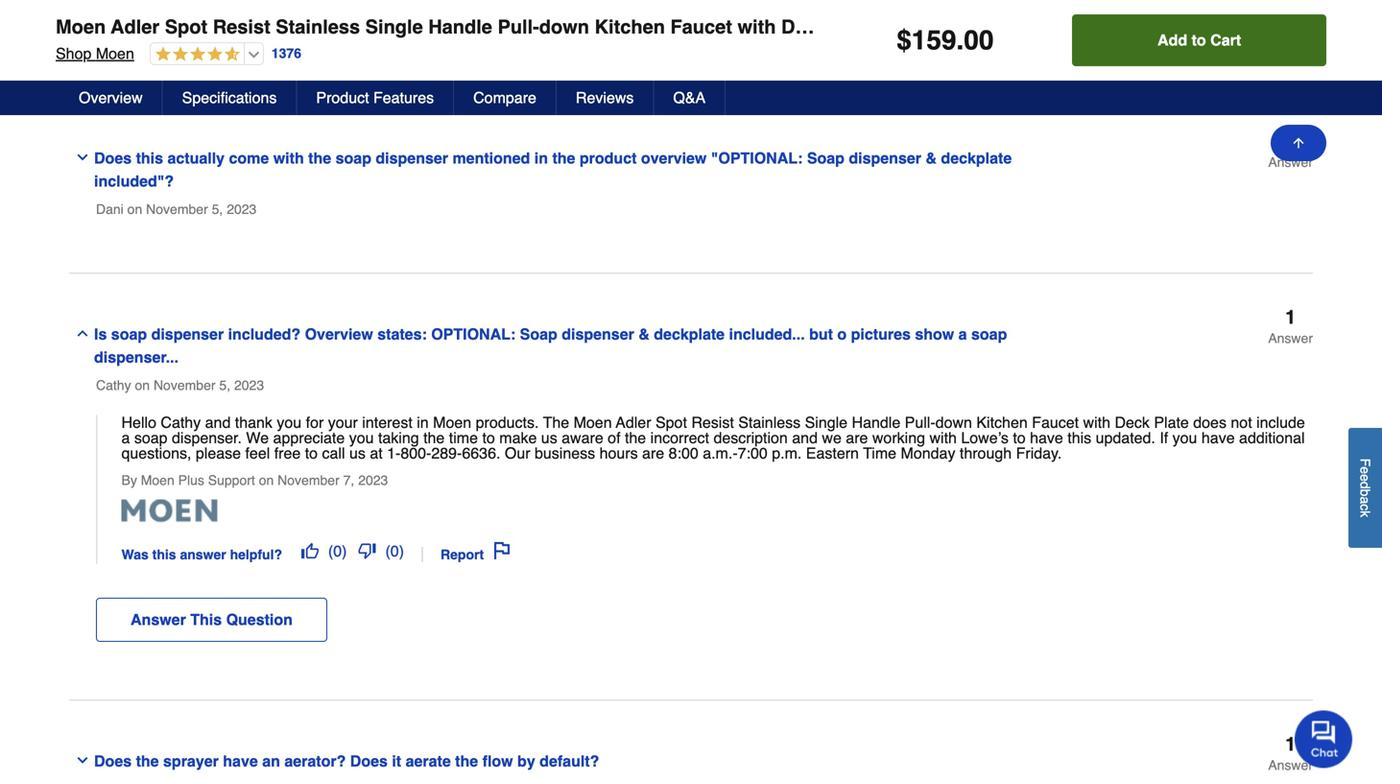 Task type: vqa. For each thing, say whether or not it's contained in the screenshot.
first ( from the right
yes



Task type: locate. For each thing, give the bounding box(es) containing it.
single up eastern
[[805, 414, 848, 432]]

( 0 ) for the thumb down icon
[[386, 542, 404, 560]]

time
[[864, 445, 897, 462]]

have left the additional
[[1202, 429, 1235, 447]]

1 vertical spatial 1 answer element
[[1269, 306, 1314, 346]]

0 horizontal spatial )
[[342, 542, 347, 560]]

down up the reviews
[[539, 16, 590, 38]]

p.m.
[[772, 445, 802, 462]]

5, down actually
[[212, 202, 223, 217]]

0 horizontal spatial (
[[328, 542, 333, 560]]

0 vertical spatial single
[[366, 16, 423, 38]]

and up please
[[205, 414, 231, 432]]

a up by
[[121, 429, 130, 447]]

0
[[333, 542, 342, 560], [391, 542, 399, 560]]

you right if
[[1173, 429, 1198, 447]]

cathy down dispenser...
[[96, 378, 131, 393]]

1 vertical spatial stainless
[[739, 414, 801, 432]]

soap
[[336, 149, 372, 167], [111, 325, 147, 343], [972, 325, 1008, 343], [134, 429, 168, 447]]

( 0 ) right thumb up icon
[[328, 542, 347, 560]]

1 horizontal spatial kitchen
[[977, 414, 1028, 432]]

$ 159 . 00
[[897, 25, 994, 56]]

1 ) from the left
[[342, 542, 347, 560]]

1 1 from the top
[[1286, 130, 1297, 152]]

1 horizontal spatial (
[[386, 542, 391, 560]]

on
[[167, 25, 182, 41], [127, 202, 142, 217], [135, 378, 150, 393], [259, 473, 274, 488]]

1
[[1286, 130, 1297, 152], [1286, 306, 1297, 328], [1286, 734, 1297, 756]]

this right was
[[152, 547, 176, 563]]

.
[[957, 25, 964, 56]]

november
[[186, 25, 248, 41], [146, 202, 208, 217], [154, 378, 216, 393], [278, 473, 340, 488]]

2 1 answer from the top
[[1269, 306, 1314, 346]]

"optional:
[[711, 149, 803, 167]]

0 right thumb up icon
[[333, 542, 342, 560]]

2 ( 0 ) from the left
[[386, 542, 404, 560]]

deck inside hello cathy and thank you for your interest in moen products.  the moen adler spot resist stainless single handle pull-down kitchen faucet with deck plate does not include a soap dispenser.  we appreciate you taking the time to make us aware of the incorrect description and we are working with lowe's to have this updated. if you have additional questions, please feel free to call us at 1-800-289-6636.  our business hours are 8:00 a.m.-7:00 p.m. eastern time monday through friday.
[[1115, 414, 1150, 432]]

2023 down at
[[358, 473, 388, 488]]

2 vertical spatial 1
[[1286, 734, 1297, 756]]

plate left $
[[833, 16, 879, 38]]

2 vertical spatial 1 answer element
[[1269, 734, 1314, 774]]

2 ( from the left
[[386, 542, 391, 560]]

0 horizontal spatial pull-
[[498, 16, 539, 38]]

answer for 1st the 1 answer 'element' from the bottom
[[1269, 758, 1314, 774]]

1 1 answer element from the top
[[1269, 130, 1314, 170]]

2 vertical spatial this
[[152, 547, 176, 563]]

1 horizontal spatial &
[[926, 149, 937, 167]]

1 horizontal spatial plate
[[1155, 414, 1190, 432]]

1 vertical spatial resist
[[692, 414, 734, 432]]

0 vertical spatial &
[[926, 149, 937, 167]]

appreciate
[[273, 429, 345, 447]]

are left 8:00
[[642, 445, 665, 462]]

1 vertical spatial spot
[[656, 414, 687, 432]]

pictures
[[851, 325, 911, 343]]

2023 up 1376
[[266, 25, 296, 41]]

have left an
[[223, 753, 258, 771]]

this up 'included"?'
[[136, 149, 163, 167]]

0 vertical spatial overview
[[79, 89, 143, 107]]

0 horizontal spatial have
[[223, 753, 258, 771]]

2023 for ambiguous on november 7, 2023
[[266, 25, 296, 41]]

spot up 8:00
[[656, 414, 687, 432]]

pull- up compare
[[498, 16, 539, 38]]

289-
[[432, 445, 462, 462]]

1 answer for soap
[[1269, 306, 1314, 346]]

specifications
[[182, 89, 277, 107]]

a right the show
[[959, 325, 968, 343]]

add to cart button
[[1073, 14, 1327, 66]]

1 horizontal spatial deck
[[1115, 414, 1150, 432]]

0 horizontal spatial deckplate
[[654, 325, 725, 343]]

stainless up the 7:00
[[739, 414, 801, 432]]

you right call
[[349, 429, 374, 447]]

kitchen up the reviews
[[595, 16, 665, 38]]

1 0 from the left
[[333, 542, 342, 560]]

5,
[[212, 202, 223, 217], [219, 378, 231, 393]]

7,
[[251, 25, 263, 41], [343, 473, 355, 488]]

0 horizontal spatial ( 0 )
[[328, 542, 347, 560]]

0 horizontal spatial deck
[[782, 16, 828, 38]]

does
[[94, 149, 132, 167], [94, 753, 132, 771], [350, 753, 388, 771]]

2 1 answer element from the top
[[1269, 306, 1314, 346]]

1 horizontal spatial cathy
[[161, 414, 201, 432]]

0 vertical spatial spot
[[165, 16, 208, 38]]

but
[[810, 325, 833, 343]]

0 horizontal spatial in
[[417, 414, 429, 432]]

to right add
[[1192, 31, 1207, 49]]

& inside "does this actually come with the soap dispenser mentioned in the product overview "optional: soap dispenser & deckplate included"?"
[[926, 149, 937, 167]]

this right friday.
[[1068, 429, 1092, 447]]

resist up a.m.-
[[692, 414, 734, 432]]

included"?
[[94, 172, 174, 190]]

0 horizontal spatial resist
[[213, 16, 271, 38]]

) for thumb up icon
[[342, 542, 347, 560]]

does this actually come with the soap dispenser mentioned in the product overview "optional: soap dispenser & deckplate included"? button
[[69, 131, 1065, 194]]

handle up compare
[[429, 16, 493, 38]]

1 horizontal spatial soap
[[807, 149, 845, 167]]

0 vertical spatial deck
[[782, 16, 828, 38]]

spot up 4.6 stars image
[[165, 16, 208, 38]]

1 vertical spatial in
[[417, 414, 429, 432]]

b
[[1358, 489, 1374, 497]]

1 horizontal spatial ( 0 )
[[386, 542, 404, 560]]

actually
[[168, 149, 225, 167]]

0 horizontal spatial 7,
[[251, 25, 263, 41]]

( right the thumb down icon
[[386, 542, 391, 560]]

november up 4.6 stars image
[[186, 25, 248, 41]]

1 horizontal spatial pull-
[[905, 414, 936, 432]]

down
[[539, 16, 590, 38], [936, 414, 973, 432]]

1 horizontal spatial down
[[936, 414, 973, 432]]

0 horizontal spatial &
[[639, 325, 650, 343]]

cathy down the cathy on november 5, 2023
[[161, 414, 201, 432]]

6636.
[[462, 445, 501, 462]]

in up 800-
[[417, 414, 429, 432]]

this for does this actually come with the soap dispenser mentioned in the product overview "optional: soap dispenser & deckplate included"?
[[136, 149, 163, 167]]

7, up specifications
[[251, 25, 263, 41]]

& inside "is soap dispenser included? overview states: optional: soap dispenser & deckplate included... but o pictures show a soap dispenser..."
[[639, 325, 650, 343]]

1 answer element
[[1269, 130, 1314, 170], [1269, 306, 1314, 346], [1269, 734, 1314, 774]]

0 vertical spatial handle
[[429, 16, 493, 38]]

) right the thumb down icon
[[399, 542, 404, 560]]

1 vertical spatial soap
[[520, 325, 558, 343]]

e up b
[[1358, 474, 1374, 482]]

1 vertical spatial 5,
[[219, 378, 231, 393]]

0 horizontal spatial kitchen
[[595, 16, 665, 38]]

0 horizontal spatial plate
[[833, 16, 879, 38]]

1 vertical spatial kitchen
[[977, 414, 1028, 432]]

0 vertical spatial 5,
[[212, 202, 223, 217]]

resist
[[213, 16, 271, 38], [692, 414, 734, 432]]

( 0 ) right the thumb down icon
[[386, 542, 404, 560]]

0 horizontal spatial a
[[121, 429, 130, 447]]

answer
[[1269, 1, 1314, 17], [1269, 154, 1314, 170], [1269, 331, 1314, 346], [131, 611, 186, 629], [1269, 758, 1314, 774]]

the right of
[[625, 429, 646, 447]]

1 vertical spatial pull-
[[905, 414, 936, 432]]

a up k
[[1358, 497, 1374, 504]]

report button
[[435, 535, 517, 565]]

1 answer element for does this actually come with the soap dispenser mentioned in the product overview "optional: soap dispenser & deckplate included"?
[[1269, 130, 1314, 170]]

us left at
[[350, 445, 366, 462]]

on for ambiguous
[[167, 25, 182, 41]]

november for cathy
[[154, 378, 216, 393]]

3 1 from the top
[[1286, 734, 1297, 756]]

us right make
[[541, 429, 558, 447]]

call
[[322, 445, 345, 462]]

2023 for dani on november 5, 2023
[[227, 202, 257, 217]]

1 horizontal spatial us
[[541, 429, 558, 447]]

0 vertical spatial a
[[959, 325, 968, 343]]

1 vertical spatial single
[[805, 414, 848, 432]]

handle
[[429, 16, 493, 38], [852, 414, 901, 432]]

this
[[190, 611, 222, 629]]

does inside "does this actually come with the soap dispenser mentioned in the product overview "optional: soap dispenser & deckplate included"?"
[[94, 149, 132, 167]]

1 horizontal spatial 7,
[[343, 473, 355, 488]]

) left the thumb down icon
[[342, 542, 347, 560]]

2023
[[266, 25, 296, 41], [227, 202, 257, 217], [234, 378, 264, 393], [358, 473, 388, 488]]

2023 up thank
[[234, 378, 264, 393]]

the left 'time'
[[424, 429, 445, 447]]

soap inside "does this actually come with the soap dispenser mentioned in the product overview "optional: soap dispenser & deckplate included"?"
[[336, 149, 372, 167]]

soap right optional:
[[520, 325, 558, 343]]

reviews
[[576, 89, 634, 107]]

working
[[873, 429, 926, 447]]

ambiguous on november 7, 2023
[[96, 25, 296, 41]]

with inside "does this actually come with the soap dispenser mentioned in the product overview "optional: soap dispenser & deckplate included"?"
[[273, 149, 304, 167]]

product
[[580, 149, 637, 167]]

0 vertical spatial deckplate
[[941, 149, 1012, 167]]

1 answer element inside cathy's question on november 5, 2023 "element"
[[1269, 306, 1314, 346]]

on up 4.6 stars image
[[167, 25, 182, 41]]

1 for deckplate
[[1286, 130, 1297, 152]]

questions,
[[121, 445, 192, 462]]

and
[[205, 414, 231, 432], [792, 429, 818, 447]]

soap right "optional:
[[807, 149, 845, 167]]

deck
[[782, 16, 828, 38], [1115, 414, 1150, 432]]

dispenser.
[[172, 429, 242, 447]]

3 1 answer element from the top
[[1269, 734, 1314, 774]]

interest
[[362, 414, 413, 432]]

in inside "does this actually come with the soap dispenser mentioned in the product overview "optional: soap dispenser & deckplate included"?"
[[535, 149, 548, 167]]

dispenser
[[376, 149, 448, 167], [849, 149, 922, 167], [151, 325, 224, 343], [562, 325, 635, 343]]

0 vertical spatial faucet
[[671, 16, 733, 38]]

( right thumb up icon
[[328, 542, 333, 560]]

answer
[[180, 547, 226, 563]]

report
[[441, 547, 484, 563]]

0 horizontal spatial faucet
[[671, 16, 733, 38]]

pull-
[[498, 16, 539, 38], [905, 414, 936, 432]]

1 horizontal spatial a
[[959, 325, 968, 343]]

please
[[196, 445, 241, 462]]

1 vertical spatial plate
[[1155, 414, 1190, 432]]

deckplate inside "is soap dispenser included? overview states: optional: soap dispenser & deckplate included... but o pictures show a soap dispenser..."
[[654, 325, 725, 343]]

the left flow
[[455, 753, 478, 771]]

2 1 from the top
[[1286, 306, 1297, 328]]

1 horizontal spatial spot
[[656, 414, 687, 432]]

this inside "does this actually come with the soap dispenser mentioned in the product overview "optional: soap dispenser & deckplate included"?"
[[136, 149, 163, 167]]

e
[[1358, 467, 1374, 474], [1358, 474, 1374, 482]]

0 vertical spatial in
[[535, 149, 548, 167]]

1 vertical spatial this
[[1068, 429, 1092, 447]]

arrow up image
[[1292, 135, 1307, 151]]

0 vertical spatial cathy
[[96, 378, 131, 393]]

2 e from the top
[[1358, 474, 1374, 482]]

overview down shop moen on the top of page
[[79, 89, 143, 107]]

0 right the thumb down icon
[[391, 542, 399, 560]]

5, inside cathy's question on november 5, 2023 "element"
[[219, 378, 231, 393]]

we
[[246, 429, 269, 447]]

plate inside hello cathy and thank you for your interest in moen products.  the moen adler spot resist stainless single handle pull-down kitchen faucet with deck plate does not include a soap dispenser.  we appreciate you taking the time to make us aware of the incorrect description and we are working with lowe's to have this updated. if you have additional questions, please feel free to call us at 1-800-289-6636.  our business hours are 8:00 a.m.-7:00 p.m. eastern time monday through friday.
[[1155, 414, 1190, 432]]

e up d
[[1358, 467, 1374, 474]]

faucet up q&a
[[671, 16, 733, 38]]

1 answer
[[1269, 130, 1314, 170], [1269, 306, 1314, 346], [1269, 734, 1314, 774]]

the left product
[[553, 149, 576, 167]]

0 horizontal spatial and
[[205, 414, 231, 432]]

1-
[[387, 445, 401, 462]]

on down dispenser...
[[135, 378, 150, 393]]

overview
[[79, 89, 143, 107], [305, 325, 373, 343]]

dispenser...
[[94, 348, 179, 366]]

1 horizontal spatial are
[[846, 429, 868, 447]]

1 inside cathy's question on november 5, 2023 "element"
[[1286, 306, 1297, 328]]

5, for dispenser
[[219, 378, 231, 393]]

optional:
[[431, 325, 516, 343]]

1 vertical spatial down
[[936, 414, 973, 432]]

2 0 from the left
[[391, 542, 399, 560]]

answer this question button
[[96, 598, 327, 643]]

feel
[[245, 445, 270, 462]]

adler up the hours on the left bottom of page
[[616, 414, 652, 432]]

add
[[1158, 31, 1188, 49]]

answer inside "button"
[[131, 611, 186, 629]]

5, up dispenser.
[[219, 378, 231, 393]]

helpful?
[[230, 547, 282, 563]]

spot inside hello cathy and thank you for your interest in moen products.  the moen adler spot resist stainless single handle pull-down kitchen faucet with deck plate does not include a soap dispenser.  we appreciate you taking the time to make us aware of the incorrect description and we are working with lowe's to have this updated. if you have additional questions, please feel free to call us at 1-800-289-6636.  our business hours are 8:00 a.m.-7:00 p.m. eastern time monday through friday.
[[656, 414, 687, 432]]

incorrect
[[651, 429, 710, 447]]

0 vertical spatial 1
[[1286, 130, 1297, 152]]

1 vertical spatial handle
[[852, 414, 901, 432]]

in right mentioned
[[535, 149, 548, 167]]

down up monday
[[936, 414, 973, 432]]

are right we
[[846, 429, 868, 447]]

1 answer inside cathy's question on november 5, 2023 "element"
[[1269, 306, 1314, 346]]

november for dani
[[146, 202, 208, 217]]

on right dani
[[127, 202, 142, 217]]

1 horizontal spatial )
[[399, 542, 404, 560]]

1 vertical spatial deck
[[1115, 414, 1150, 432]]

was
[[121, 547, 149, 563]]

a
[[959, 325, 968, 343], [121, 429, 130, 447], [1358, 497, 1374, 504]]

have right lowe's on the right
[[1030, 429, 1064, 447]]

you left for
[[277, 414, 302, 432]]

handle inside hello cathy and thank you for your interest in moen products.  the moen adler spot resist stainless single handle pull-down kitchen faucet with deck plate does not include a soap dispenser.  we appreciate you taking the time to make us aware of the incorrect description and we are working with lowe's to have this updated. if you have additional questions, please feel free to call us at 1-800-289-6636.  our business hours are 8:00 a.m.-7:00 p.m. eastern time monday through friday.
[[852, 414, 901, 432]]

0 vertical spatial soap
[[807, 149, 845, 167]]

1 vertical spatial a
[[121, 429, 130, 447]]

this for was this answer helpful?
[[152, 547, 176, 563]]

stainless up 1376
[[276, 16, 360, 38]]

7, down call
[[343, 473, 355, 488]]

hello
[[121, 414, 156, 432]]

0 vertical spatial 1 answer
[[1269, 130, 1314, 170]]

overview left states:
[[305, 325, 373, 343]]

does right chevron down icon
[[94, 149, 132, 167]]

faucet up friday.
[[1032, 414, 1079, 432]]

stainless
[[276, 16, 360, 38], [739, 414, 801, 432]]

soap up dispenser...
[[111, 325, 147, 343]]

a inside hello cathy and thank you for your interest in moen products.  the moen adler spot resist stainless single handle pull-down kitchen faucet with deck plate does not include a soap dispenser.  we appreciate you taking the time to make us aware of the incorrect description and we are working with lowe's to have this updated. if you have additional questions, please feel free to call us at 1-800-289-6636.  our business hours are 8:00 a.m.-7:00 p.m. eastern time monday through friday.
[[121, 429, 130, 447]]

november down dispenser...
[[154, 378, 216, 393]]

handle up time
[[852, 414, 901, 432]]

adler up shop moen on the top of page
[[111, 16, 160, 38]]

compare button
[[454, 81, 557, 115]]

deckplate inside "does this actually come with the soap dispenser mentioned in the product overview "optional: soap dispenser & deckplate included"?"
[[941, 149, 1012, 167]]

1 vertical spatial &
[[639, 325, 650, 343]]

1 vertical spatial 1 answer
[[1269, 306, 1314, 346]]

2023 down come
[[227, 202, 257, 217]]

friday.
[[1017, 445, 1062, 462]]

specifications button
[[163, 81, 297, 115]]

the left sprayer
[[136, 753, 159, 771]]

2 ) from the left
[[399, 542, 404, 560]]

to inside button
[[1192, 31, 1207, 49]]

0 horizontal spatial stainless
[[276, 16, 360, 38]]

us
[[541, 429, 558, 447], [350, 445, 366, 462]]

1 horizontal spatial resist
[[692, 414, 734, 432]]

features
[[374, 89, 434, 107]]

1 vertical spatial 1
[[1286, 306, 1297, 328]]

pull- up monday
[[905, 414, 936, 432]]

down inside hello cathy and thank you for your interest in moen products.  the moen adler spot resist stainless single handle pull-down kitchen faucet with deck plate does not include a soap dispenser.  we appreciate you taking the time to make us aware of the incorrect description and we are working with lowe's to have this updated. if you have additional questions, please feel free to call us at 1-800-289-6636.  our business hours are 8:00 a.m.-7:00 p.m. eastern time monday through friday.
[[936, 414, 973, 432]]

7, inside "element"
[[343, 473, 355, 488]]

is
[[94, 325, 107, 343]]

cathy
[[96, 378, 131, 393], [161, 414, 201, 432]]

single up features
[[366, 16, 423, 38]]

0 vertical spatial adler
[[111, 16, 160, 38]]

november down 'included"?'
[[146, 202, 208, 217]]

1 vertical spatial cathy
[[161, 414, 201, 432]]

a inside "is soap dispenser included? overview states: optional: soap dispenser & deckplate included... but o pictures show a soap dispenser..."
[[959, 325, 968, 343]]

1 ( 0 ) from the left
[[328, 542, 347, 560]]

soap down product
[[336, 149, 372, 167]]

plate left does
[[1155, 414, 1190, 432]]

resist up 4.6 stars image
[[213, 16, 271, 38]]

and left we
[[792, 429, 818, 447]]

moen plus support image
[[121, 500, 218, 523]]

kitchen up through
[[977, 414, 1028, 432]]

0 vertical spatial 7,
[[251, 25, 263, 41]]

does right chevron down image
[[94, 753, 132, 771]]

( for the thumb down icon
[[386, 542, 391, 560]]

1 vertical spatial adler
[[616, 414, 652, 432]]

0 vertical spatial 1 answer element
[[1269, 130, 1314, 170]]

0 horizontal spatial 0
[[333, 542, 342, 560]]

plate
[[833, 16, 879, 38], [1155, 414, 1190, 432]]

0 vertical spatial stainless
[[276, 16, 360, 38]]

7:00
[[738, 445, 768, 462]]

answer inside ambiguous's question on november 7, 2023 element
[[1269, 1, 1314, 17]]

ambiguous
[[96, 25, 163, 41]]

1 horizontal spatial handle
[[852, 414, 901, 432]]

0 horizontal spatial us
[[350, 445, 366, 462]]

2 vertical spatial a
[[1358, 497, 1374, 504]]

0 vertical spatial plate
[[833, 16, 879, 38]]

1 1 answer from the top
[[1269, 130, 1314, 170]]

cart
[[1211, 31, 1242, 49]]

0 vertical spatial down
[[539, 16, 590, 38]]

adler inside hello cathy and thank you for your interest in moen products.  the moen adler spot resist stainless single handle pull-down kitchen faucet with deck plate does not include a soap dispenser.  we appreciate you taking the time to make us aware of the incorrect description and we are working with lowe's to have this updated. if you have additional questions, please feel free to call us at 1-800-289-6636.  our business hours are 8:00 a.m.-7:00 p.m. eastern time monday through friday.
[[616, 414, 652, 432]]

soap up by
[[134, 429, 168, 447]]

1 ( from the left
[[328, 542, 333, 560]]

1 horizontal spatial overview
[[305, 325, 373, 343]]

1 vertical spatial 7,
[[343, 473, 355, 488]]

product
[[316, 89, 369, 107]]

1 vertical spatial faucet
[[1032, 414, 1079, 432]]

( 0 ) for thumb up icon
[[328, 542, 347, 560]]

default?
[[540, 753, 600, 771]]



Task type: describe. For each thing, give the bounding box(es) containing it.
taking
[[378, 429, 419, 447]]

november for ambiguous
[[186, 25, 248, 41]]

thumb up image
[[301, 543, 319, 560]]

an
[[262, 753, 280, 771]]

does for does this actually come with the soap dispenser mentioned in the product overview "optional: soap dispenser & deckplate included"?
[[94, 149, 132, 167]]

moen plus support's answer on november 7, 2023 element
[[96, 414, 1314, 565]]

soap inside "does this actually come with the soap dispenser mentioned in the product overview "optional: soap dispenser & deckplate included"?"
[[807, 149, 845, 167]]

soap inside hello cathy and thank you for your interest in moen products.  the moen adler spot resist stainless single handle pull-down kitchen faucet with deck plate does not include a soap dispenser.  we appreciate you taking the time to make us aware of the incorrect description and we are working with lowe's to have this updated. if you have additional questions, please feel free to call us at 1-800-289-6636.  our business hours are 8:00 a.m.-7:00 p.m. eastern time monday through friday.
[[134, 429, 168, 447]]

aware
[[562, 429, 604, 447]]

) for the thumb down icon
[[399, 542, 404, 560]]

d
[[1358, 482, 1374, 489]]

add to cart
[[1158, 31, 1242, 49]]

c
[[1358, 504, 1374, 511]]

faucet inside hello cathy and thank you for your interest in moen products.  the moen adler spot resist stainless single handle pull-down kitchen faucet with deck plate does not include a soap dispenser.  we appreciate you taking the time to make us aware of the incorrect description and we are working with lowe's to have this updated. if you have additional questions, please feel free to call us at 1-800-289-6636.  our business hours are 8:00 a.m.-7:00 p.m. eastern time monday through friday.
[[1032, 414, 1079, 432]]

cathy inside hello cathy and thank you for your interest in moen products.  the moen adler spot resist stainless single handle pull-down kitchen faucet with deck plate does not include a soap dispenser.  we appreciate you taking the time to make us aware of the incorrect description and we are working with lowe's to have this updated. if you have additional questions, please feel free to call us at 1-800-289-6636.  our business hours are 8:00 a.m.-7:00 p.m. eastern time monday through friday.
[[161, 414, 201, 432]]

2 horizontal spatial have
[[1202, 429, 1235, 447]]

0 vertical spatial pull-
[[498, 16, 539, 38]]

it
[[392, 753, 402, 771]]

product features
[[316, 89, 434, 107]]

$
[[897, 25, 912, 56]]

moen adler spot resist stainless single handle pull-down kitchen faucet with deck plate
[[56, 16, 879, 38]]

your
[[328, 414, 358, 432]]

our
[[505, 445, 531, 462]]

updated.
[[1096, 429, 1156, 447]]

stainless inside hello cathy and thank you for your interest in moen products.  the moen adler spot resist stainless single handle pull-down kitchen faucet with deck plate does not include a soap dispenser.  we appreciate you taking the time to make us aware of the incorrect description and we are working with lowe's to have this updated. if you have additional questions, please feel free to call us at 1-800-289-6636.  our business hours are 8:00 a.m.-7:00 p.m. eastern time monday through friday.
[[739, 414, 801, 432]]

800-
[[401, 445, 432, 462]]

shop moen
[[56, 45, 134, 62]]

mentioned
[[453, 149, 530, 167]]

sprayer
[[163, 753, 219, 771]]

4.6 stars image
[[151, 46, 240, 64]]

moen right the
[[574, 414, 612, 432]]

business
[[535, 445, 595, 462]]

question
[[226, 611, 293, 629]]

does this actually come with the soap dispenser mentioned in the product overview "optional: soap dispenser & deckplate included"?
[[94, 149, 1012, 190]]

shop
[[56, 45, 92, 62]]

flag image
[[494, 543, 511, 560]]

ambiguous's question on november 7, 2023 element
[[69, 0, 1314, 98]]

not
[[1231, 414, 1253, 432]]

on for dani
[[127, 202, 142, 217]]

thank
[[235, 414, 273, 432]]

answer for the 1 answer 'element' associated with does this actually come with the soap dispenser mentioned in the product overview "optional: soap dispenser & deckplate included"?
[[1269, 154, 1314, 170]]

0 horizontal spatial spot
[[165, 16, 208, 38]]

to right 'time'
[[482, 429, 495, 447]]

of
[[608, 429, 621, 447]]

0 horizontal spatial you
[[277, 414, 302, 432]]

chevron up image
[[75, 326, 90, 341]]

in inside hello cathy and thank you for your interest in moen products.  the moen adler spot resist stainless single handle pull-down kitchen faucet with deck plate does not include a soap dispenser.  we appreciate you taking the time to make us aware of the incorrect description and we are working with lowe's to have this updated. if you have additional questions, please feel free to call us at 1-800-289-6636.  our business hours are 8:00 a.m.-7:00 p.m. eastern time monday through friday.
[[417, 414, 429, 432]]

answer for the 1 answer 'element' inside the cathy's question on november 5, 2023 "element"
[[1269, 331, 1314, 346]]

cathy's question on november 5, 2023 element
[[69, 306, 1314, 702]]

november down free
[[278, 473, 340, 488]]

0 vertical spatial kitchen
[[595, 16, 665, 38]]

0 horizontal spatial overview
[[79, 89, 143, 107]]

1376
[[272, 46, 302, 61]]

by moen plus support on november 7, 2023
[[121, 473, 388, 488]]

2 horizontal spatial a
[[1358, 497, 1374, 504]]

monday
[[901, 445, 956, 462]]

moen up 289-
[[433, 414, 472, 432]]

q&a button
[[654, 81, 726, 115]]

have inside button
[[223, 753, 258, 771]]

if
[[1160, 429, 1169, 447]]

include
[[1257, 414, 1306, 432]]

k
[[1358, 511, 1374, 518]]

single inside hello cathy and thank you for your interest in moen products.  the moen adler spot resist stainless single handle pull-down kitchen faucet with deck plate does not include a soap dispenser.  we appreciate you taking the time to make us aware of the incorrect description and we are working with lowe's to have this updated. if you have additional questions, please feel free to call us at 1-800-289-6636.  our business hours are 8:00 a.m.-7:00 p.m. eastern time monday through friday.
[[805, 414, 848, 432]]

was this answer helpful?
[[121, 547, 286, 563]]

products.
[[476, 414, 539, 432]]

q&a
[[674, 89, 706, 107]]

soap right the show
[[972, 325, 1008, 343]]

to right lowe's on the right
[[1013, 429, 1026, 447]]

resist inside hello cathy and thank you for your interest in moen products.  the moen adler spot resist stainless single handle pull-down kitchen faucet with deck plate does not include a soap dispenser.  we appreciate you taking the time to make us aware of the incorrect description and we are working with lowe's to have this updated. if you have additional questions, please feel free to call us at 1-800-289-6636.  our business hours are 8:00 a.m.-7:00 p.m. eastern time monday through friday.
[[692, 414, 734, 432]]

included?
[[228, 325, 301, 343]]

on for cathy
[[135, 378, 150, 393]]

answer this question
[[131, 611, 293, 629]]

for
[[306, 414, 324, 432]]

the down product
[[308, 149, 331, 167]]

chevron down image
[[75, 150, 90, 165]]

chevron down image
[[75, 753, 90, 769]]

by
[[121, 473, 137, 488]]

moen down questions,
[[141, 473, 175, 488]]

free
[[274, 445, 301, 462]]

aerate
[[406, 753, 451, 771]]

f
[[1358, 459, 1374, 467]]

reviews button
[[557, 81, 654, 115]]

this inside hello cathy and thank you for your interest in moen products.  the moen adler spot resist stainless single handle pull-down kitchen faucet with deck plate does not include a soap dispenser.  we appreciate you taking the time to make us aware of the incorrect description and we are working with lowe's to have this updated. if you have additional questions, please feel free to call us at 1-800-289-6636.  our business hours are 8:00 a.m.-7:00 p.m. eastern time monday through friday.
[[1068, 429, 1092, 447]]

1 horizontal spatial and
[[792, 429, 818, 447]]

lowe's
[[962, 429, 1009, 447]]

1 answer for deckplate
[[1269, 130, 1314, 170]]

hello cathy and thank you for your interest in moen products.  the moen adler spot resist stainless single handle pull-down kitchen faucet with deck plate does not include a soap dispenser.  we appreciate you taking the time to make us aware of the incorrect description and we are working with lowe's to have this updated. if you have additional questions, please feel free to call us at 1-800-289-6636.  our business hours are 8:00 a.m.-7:00 p.m. eastern time monday through friday.
[[121, 414, 1306, 462]]

cathy on november 5, 2023
[[96, 378, 264, 393]]

by
[[518, 753, 536, 771]]

flow
[[483, 753, 513, 771]]

make
[[500, 429, 537, 447]]

0 horizontal spatial single
[[366, 16, 423, 38]]

does
[[1194, 414, 1227, 432]]

plus
[[178, 473, 204, 488]]

moen down ambiguous
[[96, 45, 134, 62]]

0 horizontal spatial down
[[539, 16, 590, 38]]

at
[[370, 445, 383, 462]]

does left it
[[350, 753, 388, 771]]

does for does the sprayer have an aerator? does it aerate the flow by default?
[[94, 753, 132, 771]]

additional
[[1240, 429, 1306, 447]]

hours
[[600, 445, 638, 462]]

0 horizontal spatial handle
[[429, 16, 493, 38]]

overview inside "is soap dispenser included? overview states: optional: soap dispenser & deckplate included... but o pictures show a soap dispenser..."
[[305, 325, 373, 343]]

3 1 answer from the top
[[1269, 734, 1314, 774]]

aerator?
[[285, 753, 346, 771]]

pull- inside hello cathy and thank you for your interest in moen products.  the moen adler spot resist stainless single handle pull-down kitchen faucet with deck plate does not include a soap dispenser.  we appreciate you taking the time to make us aware of the incorrect description and we are working with lowe's to have this updated. if you have additional questions, please feel free to call us at 1-800-289-6636.  our business hours are 8:00 a.m.-7:00 p.m. eastern time monday through friday.
[[905, 414, 936, 432]]

is soap dispenser included? overview states: optional: soap dispenser & deckplate included... but o pictures show a soap dispenser... button
[[69, 308, 1065, 370]]

5, for actually
[[212, 202, 223, 217]]

thumb down image
[[359, 543, 376, 560]]

moen up shop at the top
[[56, 16, 106, 38]]

through
[[960, 445, 1012, 462]]

8:00
[[669, 445, 699, 462]]

0 for thumb up icon
[[333, 542, 342, 560]]

states:
[[378, 325, 427, 343]]

soap inside "is soap dispenser included? overview states: optional: soap dispenser & deckplate included... but o pictures show a soap dispenser..."
[[520, 325, 558, 343]]

2 horizontal spatial you
[[1173, 429, 1198, 447]]

the
[[543, 414, 570, 432]]

( for thumb up icon
[[328, 542, 333, 560]]

on down the feel
[[259, 473, 274, 488]]

chat invite button image
[[1295, 710, 1354, 769]]

kitchen inside hello cathy and thank you for your interest in moen products.  the moen adler spot resist stainless single handle pull-down kitchen faucet with deck plate does not include a soap dispenser.  we appreciate you taking the time to make us aware of the incorrect description and we are working with lowe's to have this updated. if you have additional questions, please feel free to call us at 1-800-289-6636.  our business hours are 8:00 a.m.-7:00 p.m. eastern time monday through friday.
[[977, 414, 1028, 432]]

1 horizontal spatial you
[[349, 429, 374, 447]]

f e e d b a c k
[[1358, 459, 1374, 518]]

1 e from the top
[[1358, 467, 1374, 474]]

1 horizontal spatial have
[[1030, 429, 1064, 447]]

2023 for cathy on november 5, 2023
[[234, 378, 264, 393]]

0 for the thumb down icon
[[391, 542, 399, 560]]

is soap dispenser included? overview states: optional: soap dispenser & deckplate included... but o pictures show a soap dispenser...
[[94, 325, 1008, 366]]

0 horizontal spatial cathy
[[96, 378, 131, 393]]

o
[[838, 325, 847, 343]]

0 vertical spatial resist
[[213, 16, 271, 38]]

time
[[449, 429, 478, 447]]

come
[[229, 149, 269, 167]]

00
[[964, 25, 994, 56]]

to left call
[[305, 445, 318, 462]]

show
[[915, 325, 955, 343]]

does the sprayer have an aerator? does it aerate the flow by default? button
[[69, 735, 1065, 775]]

overview
[[641, 149, 707, 167]]

1 answer element for is soap dispenser included? overview states: optional: soap dispenser & deckplate included... but o pictures show a soap dispenser...
[[1269, 306, 1314, 346]]

1 for soap
[[1286, 306, 1297, 328]]

0 horizontal spatial are
[[642, 445, 665, 462]]



